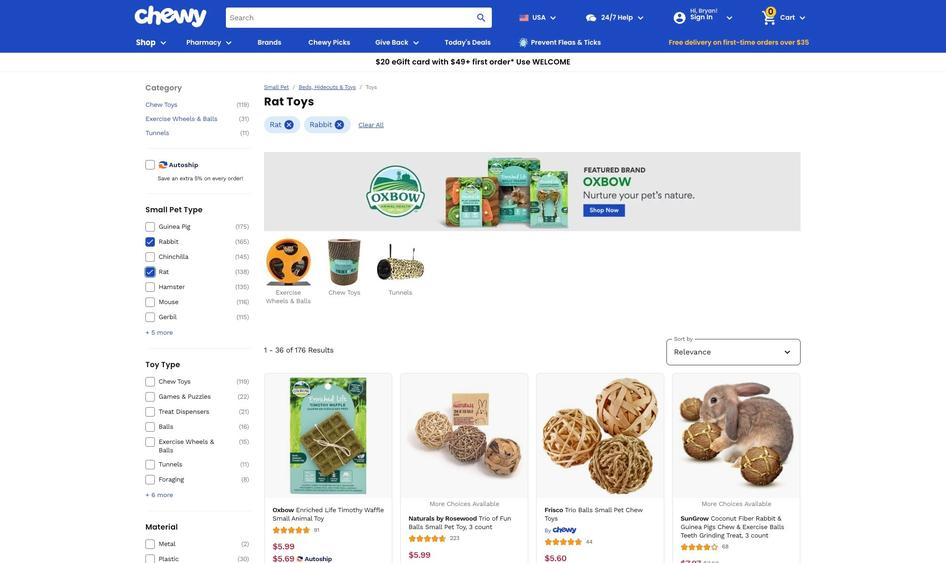 Task type: describe. For each thing, give the bounding box(es) containing it.
change region menu image
[[548, 12, 559, 23]]

2 remove element from the left
[[334, 119, 345, 130]]

chewy image
[[553, 526, 577, 534]]

menu image
[[158, 37, 169, 48]]

naturals by rosewood trio of fun balls small pet toy, 3 count image
[[406, 378, 523, 494]]

account menu image
[[724, 12, 735, 23]]

2 remove image from the left
[[334, 119, 345, 130]]

tunnels image
[[377, 239, 424, 286]]

frisco trio balls small pet chew toys image
[[542, 378, 659, 494]]

chew toys image
[[321, 239, 368, 286]]

Product search field
[[226, 8, 492, 28]]

chewy support image
[[585, 12, 598, 24]]

1 remove image from the left
[[283, 119, 295, 130]]

give back menu image
[[410, 37, 422, 48]]



Task type: locate. For each thing, give the bounding box(es) containing it.
help menu image
[[635, 12, 646, 23]]

0 horizontal spatial remove image
[[283, 119, 295, 130]]

chewy home image
[[134, 6, 207, 27]]

1 horizontal spatial remove image
[[334, 119, 345, 130]]

None text field
[[409, 550, 431, 560], [545, 553, 567, 563], [703, 558, 719, 563], [409, 550, 431, 560], [545, 553, 567, 563], [703, 558, 719, 563]]

remove element
[[283, 119, 295, 130], [334, 119, 345, 130]]

list
[[264, 239, 801, 305]]

0 horizontal spatial remove element
[[283, 119, 295, 130]]

oxbow. featured brand oxbow. nurture your pet's nature. image
[[264, 152, 801, 231]]

site banner
[[0, 0, 946, 72]]

sungrow coconut fiber rabbit & guinea pigs chew & exercise balls teeth grinding treat, 3 count image
[[678, 378, 795, 494]]

pharmacy menu image
[[223, 37, 234, 48]]

cart menu image
[[797, 12, 808, 23]]

exercise wheels & balls image
[[265, 239, 312, 286]]

None text field
[[273, 541, 294, 552], [273, 554, 294, 563], [681, 558, 701, 563], [409, 562, 430, 563], [273, 541, 294, 552], [273, 554, 294, 563], [681, 558, 701, 563], [409, 562, 430, 563]]

1 remove element from the left
[[283, 119, 295, 130]]

1 horizontal spatial remove element
[[334, 119, 345, 130]]

oxbow enriched life timothy waffle small animal toy image
[[270, 378, 387, 494]]

remove image
[[283, 119, 295, 130], [334, 119, 345, 130]]

submit search image
[[476, 12, 487, 23]]

Search text field
[[226, 8, 492, 28]]

items image
[[761, 9, 777, 26]]



Task type: vqa. For each thing, say whether or not it's contained in the screenshot.
Tunnels image
yes



